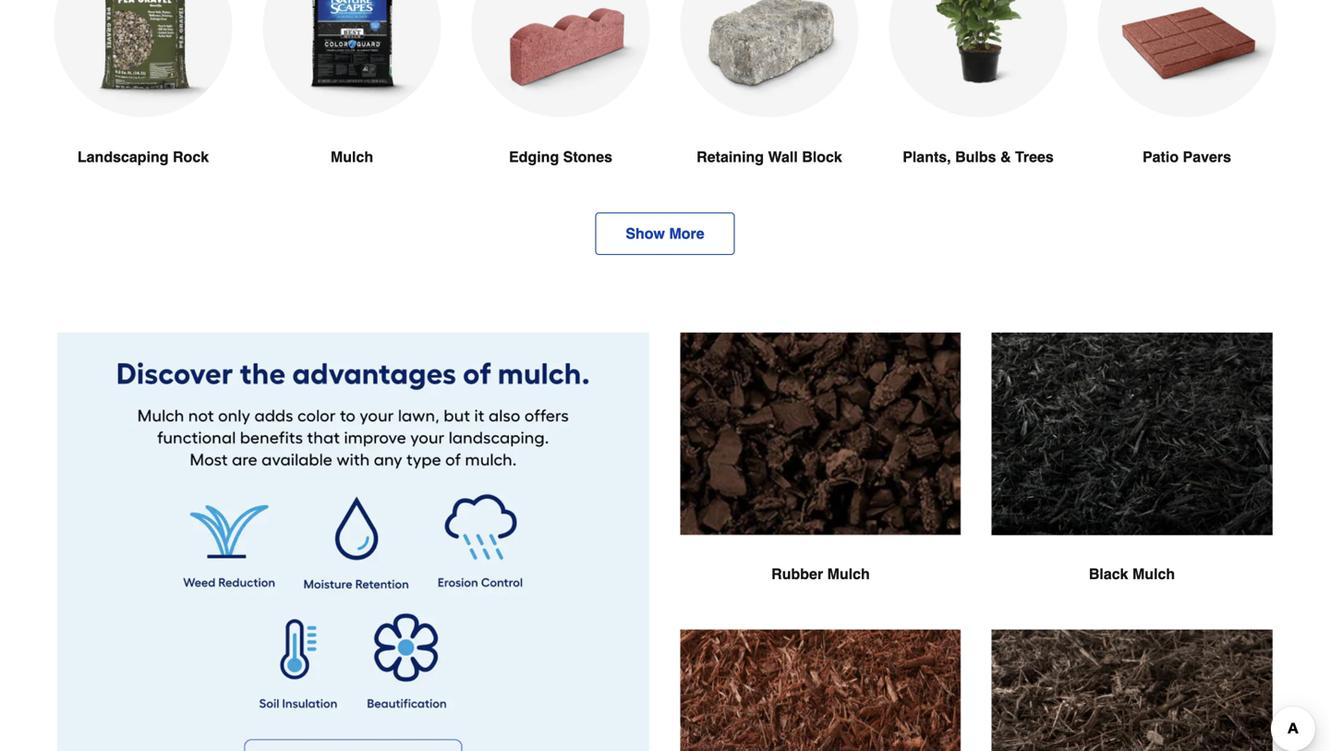 Task type: locate. For each thing, give the bounding box(es) containing it.
mulch
[[331, 148, 373, 165], [828, 566, 870, 583], [1133, 566, 1176, 583]]

show more
[[626, 225, 705, 242]]

a fiddle-leaf fig house plant in a black pot. image
[[889, 0, 1068, 117]]

a bag of scotts nature scapes black mulch. image
[[262, 0, 442, 117]]

black
[[1090, 566, 1129, 583]]

mulch link
[[262, 0, 442, 212]]

rubber mulch
[[772, 566, 870, 583]]

landscaping rock
[[78, 148, 209, 165]]

retaining
[[697, 148, 764, 165]]

mulch for black mulch
[[1133, 566, 1176, 583]]

rock
[[173, 148, 209, 165]]

brown wood mulch. image
[[992, 630, 1274, 751]]

patio pavers link
[[1098, 0, 1277, 212]]

mulch for rubber mulch
[[828, 566, 870, 583]]

rubber
[[772, 566, 824, 583]]

1 horizontal spatial mulch
[[828, 566, 870, 583]]

a red brick-look patio paver. image
[[1098, 0, 1277, 117]]

edging stones link
[[471, 0, 651, 212]]

block
[[802, 148, 843, 165]]

red wood mulch. image
[[680, 630, 962, 751]]

plants, bulbs & trees
[[903, 148, 1054, 165]]

edging stones
[[509, 148, 613, 165]]

black wood mulch. image
[[992, 333, 1274, 536]]

landscaping
[[78, 148, 169, 165]]

wall
[[769, 148, 798, 165]]

2 horizontal spatial mulch
[[1133, 566, 1176, 583]]



Task type: vqa. For each thing, say whether or not it's contained in the screenshot.
A fiddle-leaf fig house plant in a black pot. image
yes



Task type: describe. For each thing, give the bounding box(es) containing it.
black mulch
[[1090, 566, 1176, 583]]

patio pavers
[[1143, 148, 1232, 165]]

a red scallop-top edging stone. image
[[471, 0, 651, 117]]

plants, bulbs & trees link
[[889, 0, 1068, 212]]

brown rubber mulch. image
[[680, 333, 962, 535]]

mulch not only adds color to your lawn, but it also offers benefits that improve your landscaping. image
[[57, 333, 651, 751]]

landscaping rock link
[[54, 0, 233, 212]]

black mulch link
[[992, 333, 1274, 630]]

trees
[[1016, 148, 1054, 165]]

stones
[[563, 148, 613, 165]]

0 horizontal spatial mulch
[[331, 148, 373, 165]]

patio
[[1143, 148, 1179, 165]]

pavers
[[1184, 148, 1232, 165]]

&
[[1001, 148, 1012, 165]]

show more button
[[596, 212, 735, 255]]

rubber mulch link
[[680, 333, 962, 630]]

retaining wall block link
[[680, 0, 860, 212]]

edging
[[509, 148, 559, 165]]

bulbs
[[956, 148, 997, 165]]

a bag of kolor scape pea gravel landscaping rock. image
[[54, 0, 233, 117]]

plants,
[[903, 148, 952, 165]]

retaining wall block
[[697, 148, 843, 165]]

show
[[626, 225, 665, 242]]

more
[[670, 225, 705, 242]]

a gray retaining wall block. image
[[680, 0, 860, 117]]



